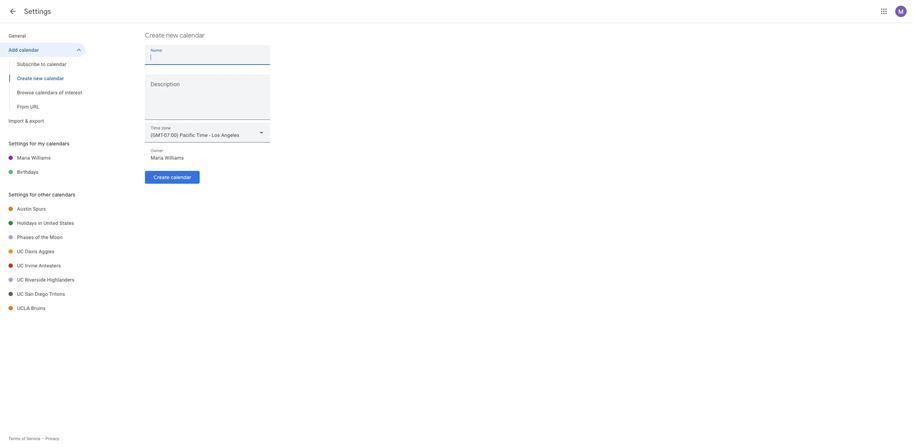 Task type: describe. For each thing, give the bounding box(es) containing it.
settings for other calendars
[[9, 192, 75, 198]]

settings for other calendars tree
[[0, 202, 85, 316]]

spurs
[[33, 206, 46, 212]]

austin
[[17, 206, 32, 212]]

in
[[38, 221, 42, 226]]

holidays
[[17, 221, 37, 226]]

add calendar
[[9, 47, 39, 53]]

from url
[[17, 104, 39, 110]]

settings for settings for my calendars
[[9, 141, 28, 147]]

bruins
[[31, 306, 46, 312]]

1 vertical spatial create
[[17, 76, 32, 81]]

phases of the moon link
[[17, 231, 85, 245]]

settings for my calendars tree
[[0, 151, 85, 179]]

settings for my calendars
[[9, 141, 70, 147]]

–
[[41, 437, 44, 442]]

0 vertical spatial create
[[145, 32, 165, 40]]

terms of service link
[[9, 437, 40, 442]]

calendars for my
[[46, 141, 70, 147]]

uc davis aggies tree item
[[0, 245, 85, 259]]

general
[[9, 33, 26, 39]]

irvine
[[25, 263, 37, 269]]

new inside group
[[33, 76, 43, 81]]

to
[[41, 61, 46, 67]]

calendar inside tree item
[[19, 47, 39, 53]]

birthdays
[[17, 169, 39, 175]]

settings heading
[[24, 7, 51, 16]]

url
[[30, 104, 39, 110]]

austin spurs
[[17, 206, 46, 212]]

uc for uc san diego tritons
[[17, 292, 24, 297]]

&
[[25, 118, 28, 124]]

anteaters
[[39, 263, 61, 269]]

create calendar button
[[145, 169, 200, 186]]

other
[[38, 192, 51, 198]]

create inside button
[[154, 174, 170, 181]]

browse
[[17, 90, 34, 96]]

interest
[[65, 90, 82, 96]]

san
[[25, 292, 34, 297]]

uc for uc irvine anteaters
[[17, 263, 24, 269]]

settings for settings
[[24, 7, 51, 16]]

phases
[[17, 235, 34, 241]]

uc davis aggies link
[[17, 245, 85, 259]]

phases of the moon
[[17, 235, 63, 241]]

ucla bruins link
[[17, 302, 85, 316]]

birthdays tree item
[[0, 165, 85, 179]]

aggies
[[39, 249, 54, 255]]

uc for uc riverside highlanders
[[17, 278, 24, 283]]

moon
[[50, 235, 63, 241]]

ucla
[[17, 306, 30, 312]]

for for other
[[29, 192, 37, 198]]

maria
[[17, 155, 30, 161]]

subscribe to calendar
[[17, 61, 66, 67]]

uc for uc davis aggies
[[17, 249, 24, 255]]

holidays in united states link
[[17, 216, 85, 231]]

united
[[44, 221, 58, 226]]

uc riverside highlanders link
[[17, 273, 85, 287]]

0 vertical spatial create new calendar
[[145, 32, 205, 40]]

export
[[29, 118, 44, 124]]

add
[[9, 47, 18, 53]]



Task type: locate. For each thing, give the bounding box(es) containing it.
settings for settings for other calendars
[[9, 192, 28, 198]]

for
[[29, 141, 37, 147], [29, 192, 37, 198]]

2 for from the top
[[29, 192, 37, 198]]

create new calendar
[[145, 32, 205, 40], [17, 76, 64, 81]]

the
[[41, 235, 48, 241]]

for left my
[[29, 141, 37, 147]]

3 uc from the top
[[17, 278, 24, 283]]

uc irvine anteaters link
[[17, 259, 85, 273]]

calendars
[[35, 90, 58, 96], [46, 141, 70, 147], [52, 192, 75, 198]]

0 vertical spatial of
[[59, 90, 64, 96]]

1 horizontal spatial new
[[166, 32, 178, 40]]

uc
[[17, 249, 24, 255], [17, 263, 24, 269], [17, 278, 24, 283], [17, 292, 24, 297]]

group
[[0, 57, 85, 114]]

for left other
[[29, 192, 37, 198]]

0 vertical spatial new
[[166, 32, 178, 40]]

states
[[59, 221, 74, 226]]

phases of the moon tree item
[[0, 231, 85, 245]]

create calendar
[[154, 174, 191, 181]]

None field
[[145, 123, 270, 143]]

calendar
[[180, 32, 205, 40], [19, 47, 39, 53], [47, 61, 66, 67], [44, 76, 64, 81], [171, 174, 191, 181]]

go back image
[[9, 7, 17, 16]]

for for my
[[29, 141, 37, 147]]

settings up maria in the left of the page
[[9, 141, 28, 147]]

holidays in united states
[[17, 221, 74, 226]]

service
[[27, 437, 40, 442]]

birthdays link
[[17, 165, 85, 179]]

ucla bruins tree item
[[0, 302, 85, 316]]

uc riverside highlanders
[[17, 278, 75, 283]]

0 vertical spatial for
[[29, 141, 37, 147]]

0 vertical spatial settings
[[24, 7, 51, 16]]

new
[[166, 32, 178, 40], [33, 76, 43, 81]]

1 uc from the top
[[17, 249, 24, 255]]

settings right 'go back' image
[[24, 7, 51, 16]]

1 vertical spatial for
[[29, 192, 37, 198]]

calendars up austin spurs link
[[52, 192, 75, 198]]

williams
[[31, 155, 51, 161]]

maria williams tree item
[[0, 151, 85, 165]]

tree
[[0, 29, 85, 128]]

uc riverside highlanders tree item
[[0, 273, 85, 287]]

0 horizontal spatial create new calendar
[[17, 76, 64, 81]]

riverside
[[25, 278, 46, 283]]

0 horizontal spatial of
[[22, 437, 25, 442]]

uc san diego tritons link
[[17, 287, 85, 302]]

add calendar tree item
[[0, 43, 85, 57]]

settings up austin
[[9, 192, 28, 198]]

terms of service – privacy
[[9, 437, 59, 442]]

1 for from the top
[[29, 141, 37, 147]]

calendars up url
[[35, 90, 58, 96]]

import & export
[[9, 118, 44, 124]]

calendars for other
[[52, 192, 75, 198]]

privacy
[[45, 437, 59, 442]]

of left interest on the left of page
[[59, 90, 64, 96]]

2 vertical spatial of
[[22, 437, 25, 442]]

tree containing general
[[0, 29, 85, 128]]

highlanders
[[47, 278, 75, 283]]

uc san diego tritons
[[17, 292, 65, 297]]

of for moon
[[35, 235, 40, 241]]

2 uc from the top
[[17, 263, 24, 269]]

of inside tree item
[[35, 235, 40, 241]]

maria williams
[[17, 155, 51, 161]]

2 vertical spatial settings
[[9, 192, 28, 198]]

uc left riverside
[[17, 278, 24, 283]]

None text field
[[151, 53, 264, 63], [151, 153, 264, 163], [151, 53, 264, 63], [151, 153, 264, 163]]

1 vertical spatial new
[[33, 76, 43, 81]]

terms
[[9, 437, 21, 442]]

davis
[[25, 249, 37, 255]]

my
[[38, 141, 45, 147]]

diego
[[35, 292, 48, 297]]

1 vertical spatial create new calendar
[[17, 76, 64, 81]]

0 horizontal spatial new
[[33, 76, 43, 81]]

1 vertical spatial of
[[35, 235, 40, 241]]

uc left davis
[[17, 249, 24, 255]]

uc irvine anteaters tree item
[[0, 259, 85, 273]]

2 vertical spatial create
[[154, 174, 170, 181]]

calendar inside button
[[171, 174, 191, 181]]

2 vertical spatial calendars
[[52, 192, 75, 198]]

browse calendars of interest
[[17, 90, 82, 96]]

2 horizontal spatial of
[[59, 90, 64, 96]]

of right terms
[[22, 437, 25, 442]]

holidays in united states tree item
[[0, 216, 85, 231]]

of inside group
[[59, 90, 64, 96]]

group containing subscribe to calendar
[[0, 57, 85, 114]]

austin spurs link
[[17, 202, 85, 216]]

uc san diego tritons tree item
[[0, 287, 85, 302]]

austin spurs tree item
[[0, 202, 85, 216]]

1 vertical spatial settings
[[9, 141, 28, 147]]

uc left san
[[17, 292, 24, 297]]

1 vertical spatial calendars
[[46, 141, 70, 147]]

uc inside tree item
[[17, 278, 24, 283]]

uc left irvine
[[17, 263, 24, 269]]

settings
[[24, 7, 51, 16], [9, 141, 28, 147], [9, 192, 28, 198]]

calendars inside group
[[35, 90, 58, 96]]

calendars right my
[[46, 141, 70, 147]]

of for –
[[22, 437, 25, 442]]

1 horizontal spatial of
[[35, 235, 40, 241]]

of
[[59, 90, 64, 96], [35, 235, 40, 241], [22, 437, 25, 442]]

create
[[145, 32, 165, 40], [17, 76, 32, 81], [154, 174, 170, 181]]

uc davis aggies
[[17, 249, 54, 255]]

0 vertical spatial calendars
[[35, 90, 58, 96]]

4 uc from the top
[[17, 292, 24, 297]]

uc irvine anteaters
[[17, 263, 61, 269]]

None text field
[[145, 83, 270, 117]]

privacy link
[[45, 437, 59, 442]]

1 horizontal spatial create new calendar
[[145, 32, 205, 40]]

of left the in the bottom of the page
[[35, 235, 40, 241]]

ucla bruins
[[17, 306, 46, 312]]

subscribe
[[17, 61, 40, 67]]

from
[[17, 104, 29, 110]]

tritons
[[49, 292, 65, 297]]

import
[[9, 118, 24, 124]]



Task type: vqa. For each thing, say whether or not it's contained in the screenshot.
"Cell" inside the March 2024 grid
no



